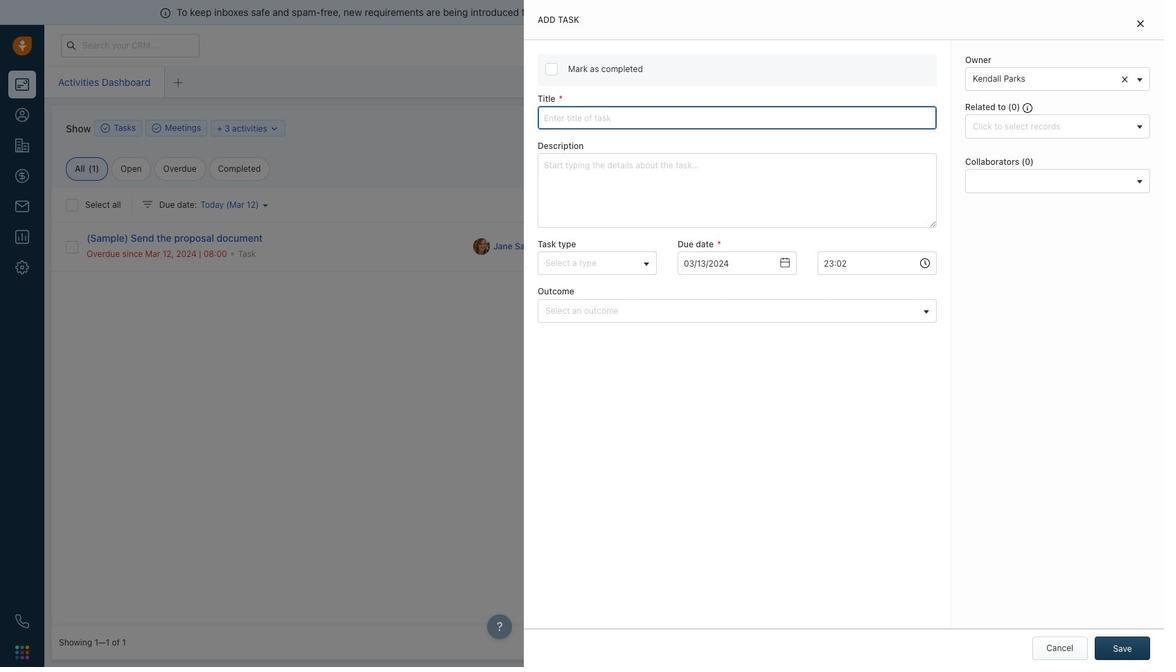 Task type: describe. For each thing, give the bounding box(es) containing it.
close image
[[1138, 19, 1145, 28]]

phone element
[[8, 608, 36, 636]]

Search your CRM... text field
[[61, 34, 200, 57]]

Click to select records search field
[[970, 119, 1133, 134]]

phone image
[[15, 615, 29, 629]]

freshworks switcher image
[[15, 646, 29, 660]]



Task type: vqa. For each thing, say whether or not it's contained in the screenshot.
Search your CRM... text field
yes



Task type: locate. For each thing, give the bounding box(es) containing it.
Enter title of task text field
[[538, 106, 937, 130]]

down image
[[270, 124, 279, 133]]

tab panel
[[524, 0, 1165, 668]]

None search field
[[970, 174, 1133, 189]]

dialog
[[524, 0, 1165, 668]]

None text field
[[818, 252, 937, 276]]

Start typing the details about the task… text field
[[538, 153, 937, 228]]

-- text field
[[678, 252, 797, 276]]



